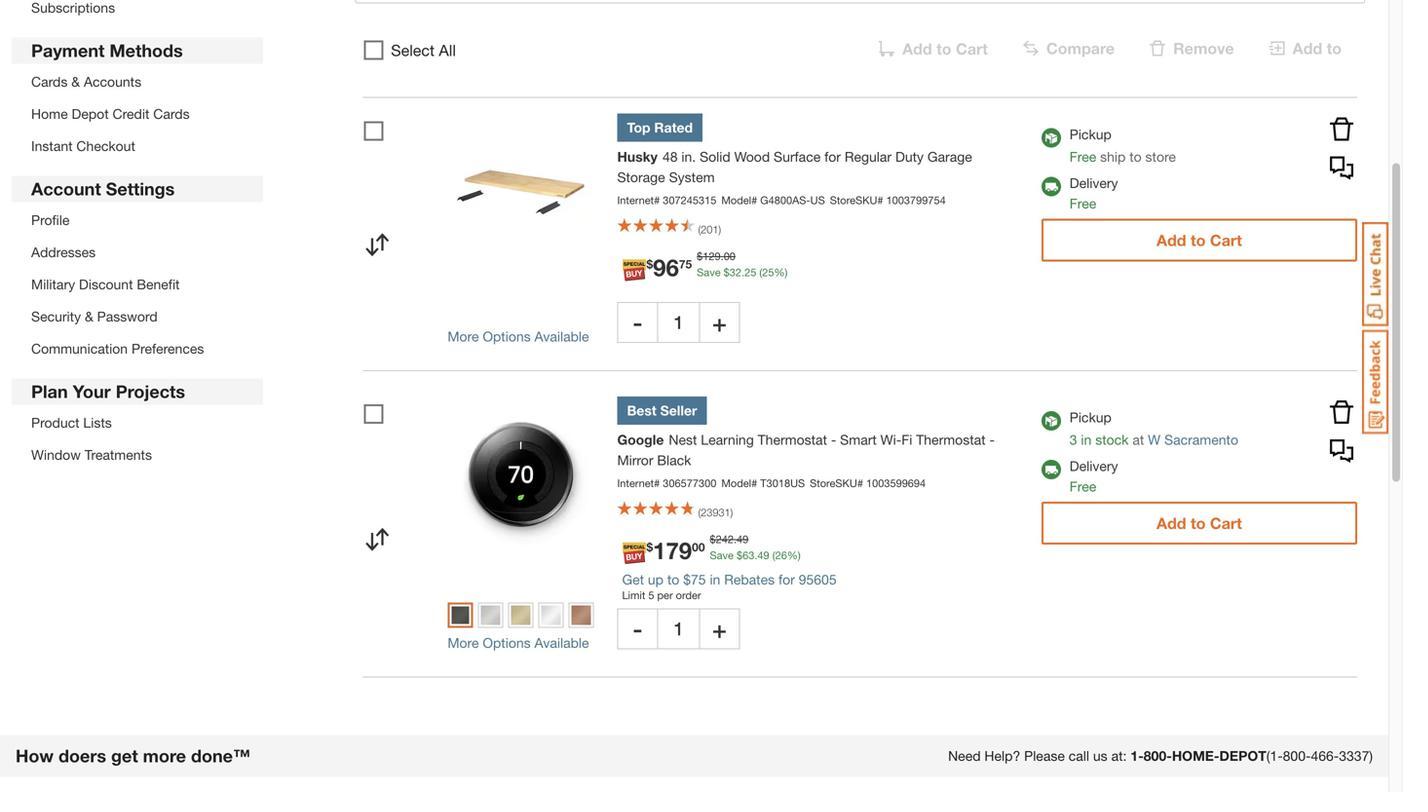 Task type: vqa. For each thing, say whether or not it's contained in the screenshot.
Product Lists LINK
yes



Task type: locate. For each thing, give the bounding box(es) containing it.
49 right 63
[[758, 549, 770, 562]]

for down 26
[[779, 572, 795, 588]]

0 vertical spatial storesku#
[[830, 194, 884, 207]]

for
[[825, 149, 841, 165], [779, 572, 795, 588]]

add to cart for 179
[[1157, 514, 1243, 533]]

2 pickup from the top
[[1070, 409, 1112, 425]]

add to list element
[[1258, 27, 1358, 70]]

select
[[391, 41, 435, 59]]

0 horizontal spatial &
[[71, 74, 80, 90]]

0 vertical spatial free
[[1070, 149, 1097, 165]]

save inside $ 129 . 00 save $ 32 . 25 ( 25 %)
[[697, 266, 721, 279]]

copper image
[[572, 606, 591, 625]]

%) right 32
[[774, 266, 788, 279]]

+
[[713, 308, 727, 336], [713, 615, 727, 643]]

1003599694
[[867, 477, 926, 490]]

1 internet# from the top
[[617, 194, 660, 207]]

+ down 'get up to $75 in  rebates for 95605' button
[[713, 615, 727, 643]]

1 more from the top
[[448, 328, 479, 345]]

pickup up ship
[[1070, 126, 1112, 142]]

profile
[[31, 212, 70, 228]]

military discount benefit
[[31, 276, 180, 292]]

1 pickup from the top
[[1070, 126, 1112, 142]]

1 horizontal spatial thermostat
[[916, 432, 986, 448]]

available for 2nd more options available link
[[535, 635, 589, 651]]

1 vertical spatial +
[[713, 615, 727, 643]]

delivery free down ship
[[1070, 175, 1119, 212]]

delivery for 96
[[1070, 175, 1119, 191]]

%) up 95605
[[787, 549, 801, 562]]

free right available shipping image on the bottom
[[1070, 479, 1097, 495]]

$ for 242
[[710, 533, 716, 546]]

1 + button from the top
[[699, 302, 740, 343]]

23931
[[701, 506, 731, 519]]

addresses link
[[31, 244, 96, 260]]

49
[[737, 533, 749, 546], [758, 549, 770, 562]]

delivery down ship
[[1070, 175, 1119, 191]]

pickup inside pickup 3 in stock at w sacramento
[[1070, 409, 1112, 425]]

306577300
[[663, 477, 717, 490]]

( down 307245315
[[698, 223, 701, 236]]

need help? please call us at: 1-800-home-depot (1-800-466-3337)
[[948, 748, 1373, 764]]

) up 129
[[719, 223, 721, 236]]

1 horizontal spatial )
[[731, 506, 733, 519]]

0 vertical spatial &
[[71, 74, 80, 90]]

plan
[[31, 381, 68, 402]]

husky
[[617, 149, 658, 165]]

delivery for 179
[[1070, 458, 1119, 474]]

internet# down mirror
[[617, 477, 660, 490]]

1 vertical spatial more options available
[[448, 635, 589, 651]]

2 options from the top
[[483, 635, 531, 651]]

0 horizontal spatial 49
[[737, 533, 749, 546]]

white image
[[541, 606, 561, 625]]

- button down 96
[[617, 302, 658, 343]]

instant
[[31, 138, 73, 154]]

free right available shipping icon
[[1070, 195, 1097, 212]]

thermostat right fi
[[916, 432, 986, 448]]

nest
[[669, 432, 697, 448]]

1 horizontal spatial for
[[825, 149, 841, 165]]

delete element
[[1139, 27, 1250, 70]]

0 horizontal spatial 00
[[692, 540, 705, 554]]

0 vertical spatial cards
[[31, 74, 68, 90]]

system
[[669, 169, 715, 185]]

1 horizontal spatial 49
[[758, 549, 770, 562]]

fi
[[902, 432, 913, 448]]

pickup up 3
[[1070, 409, 1112, 425]]

military
[[31, 276, 75, 292]]

0 vertical spatial )
[[719, 223, 721, 236]]

( inside $ 242 . 49 save $ 63 . 49 ( 26 %) get up to $75 in  rebates for 95605 limit 5 per order
[[773, 549, 775, 562]]

0 horizontal spatial for
[[779, 572, 795, 588]]

0 vertical spatial model#
[[722, 194, 758, 207]]

internet# for 179
[[617, 477, 660, 490]]

cards up home
[[31, 74, 68, 90]]

0 horizontal spatial thermostat
[[758, 432, 828, 448]]

communication preferences
[[31, 341, 204, 357]]

1 vertical spatial more options available link
[[448, 633, 594, 654]]

) up 242
[[731, 506, 733, 519]]

1 vertical spatial delivery free
[[1070, 458, 1119, 495]]

1 vertical spatial pickup
[[1070, 409, 1112, 425]]

1 vertical spatial add to cart button
[[1042, 219, 1358, 262]]

security & password link
[[31, 308, 158, 325]]

delete item image
[[1330, 401, 1354, 424]]

0 horizontal spatial 800-
[[1144, 748, 1172, 764]]

cart
[[956, 39, 988, 58], [1210, 231, 1243, 250], [1210, 514, 1243, 533]]

0 horizontal spatial 25
[[745, 266, 757, 279]]

cart inside add to cart element
[[956, 39, 988, 58]]

0 vertical spatial options
[[483, 328, 531, 345]]

1 horizontal spatial in
[[1081, 432, 1092, 448]]

options for 2nd more options available link
[[483, 635, 531, 651]]

for right surface
[[825, 149, 841, 165]]

- up best
[[633, 308, 642, 336]]

1 vertical spatial options
[[483, 635, 531, 651]]

0 horizontal spatial in
[[710, 572, 721, 588]]

1 vertical spatial &
[[85, 308, 93, 325]]

add to cart button for 96
[[1042, 219, 1358, 262]]

0 vertical spatial more options available link
[[448, 327, 594, 347]]

48
[[663, 149, 678, 165]]

1 vertical spatial available
[[535, 635, 589, 651]]

$
[[697, 250, 703, 263], [647, 257, 653, 271], [724, 266, 730, 279], [710, 533, 716, 546], [647, 540, 653, 554], [737, 549, 743, 562]]

need
[[948, 748, 981, 764]]

& right security
[[85, 308, 93, 325]]

0 vertical spatial for
[[825, 149, 841, 165]]

to
[[1327, 39, 1342, 58], [937, 39, 952, 58], [1130, 149, 1142, 165], [1191, 231, 1206, 250], [1191, 514, 1206, 533], [668, 572, 680, 588]]

projects
[[116, 381, 185, 402]]

in inside pickup 3 in stock at w sacramento
[[1081, 432, 1092, 448]]

0 vertical spatial more options available
[[448, 328, 589, 345]]

)
[[719, 223, 721, 236], [731, 506, 733, 519]]

%) inside $ 129 . 00 save $ 32 . 25 ( 25 %)
[[774, 266, 788, 279]]

2 model# from the top
[[722, 477, 758, 490]]

1 vertical spatial 00
[[692, 540, 705, 554]]

0 vertical spatial add to cart button
[[868, 27, 1004, 70]]

storesku# down nest learning thermostat - smart wi-fi thermostat - mirror black
[[810, 477, 864, 490]]

1 available from the top
[[535, 328, 589, 345]]

1 vertical spatial - button
[[617, 609, 658, 650]]

( right 32
[[760, 266, 762, 279]]

stock
[[1096, 432, 1129, 448]]

storesku#
[[830, 194, 884, 207], [810, 477, 864, 490]]

+ button for 96
[[699, 302, 740, 343]]

pickup inside pickup free ship to store
[[1070, 126, 1112, 142]]

free left ship
[[1070, 149, 1097, 165]]

1 vertical spatial more
[[448, 635, 479, 651]]

us
[[811, 194, 825, 207]]

00 inside $ 129 . 00 save $ 32 . 25 ( 25 %)
[[724, 250, 736, 263]]

+ button down 32
[[699, 302, 740, 343]]

1 horizontal spatial 25
[[762, 266, 774, 279]]

us
[[1094, 748, 1108, 764]]

internet# 307245315 model# g4800as-us storesku# 1003799754
[[617, 194, 946, 207]]

3 free from the top
[[1070, 479, 1097, 495]]

top
[[627, 119, 651, 135]]

1 vertical spatial )
[[731, 506, 733, 519]]

$ inside $ 179 00
[[647, 540, 653, 554]]

pickup for 179
[[1070, 409, 1112, 425]]

0 vertical spatial - button
[[617, 302, 658, 343]]

1 vertical spatial free
[[1070, 195, 1097, 212]]

1 more options available from the top
[[448, 328, 589, 345]]

( right 63
[[773, 549, 775, 562]]

0 vertical spatial +
[[713, 308, 727, 336]]

2 + from the top
[[713, 615, 727, 643]]

49 up 63
[[737, 533, 749, 546]]

all
[[439, 41, 456, 59]]

wood
[[735, 149, 770, 165]]

1 - button from the top
[[617, 302, 658, 343]]

internet#
[[617, 194, 660, 207], [617, 477, 660, 490]]

checkout
[[76, 138, 135, 154]]

0 vertical spatial %)
[[774, 266, 788, 279]]

help?
[[985, 748, 1021, 764]]

1003799754
[[887, 194, 946, 207]]

order
[[676, 589, 701, 602]]

466-
[[1311, 748, 1339, 764]]

0 vertical spatial save
[[697, 266, 721, 279]]

communication
[[31, 341, 128, 357]]

black
[[657, 452, 691, 468]]

methods
[[109, 40, 183, 61]]

5
[[649, 589, 654, 602]]

addresses
[[31, 244, 96, 260]]

get up to $75 in  rebates for 95605 button
[[622, 572, 837, 588]]

for inside $ 242 . 49 save $ 63 . 49 ( 26 %) get up to $75 in  rebates for 95605 limit 5 per order
[[779, 572, 795, 588]]

2 free from the top
[[1070, 195, 1097, 212]]

1 + from the top
[[713, 308, 727, 336]]

+ button
[[699, 302, 740, 343], [699, 609, 740, 650]]

1 delivery from the top
[[1070, 175, 1119, 191]]

add to
[[1293, 39, 1342, 58]]

800- right "at:"
[[1144, 748, 1172, 764]]

available for pickup image
[[1042, 411, 1061, 431]]

- down "limit"
[[633, 615, 642, 643]]

1 vertical spatial cart
[[1210, 231, 1243, 250]]

2 internet# from the top
[[617, 477, 660, 490]]

remove
[[1174, 39, 1235, 58]]

save inside $ 242 . 49 save $ 63 . 49 ( 26 %) get up to $75 in  rebates for 95605 limit 5 per order
[[710, 549, 734, 562]]

discount
[[79, 276, 133, 292]]

0 vertical spatial delivery free
[[1070, 175, 1119, 212]]

thermostat up t3018us
[[758, 432, 828, 448]]

more options available
[[448, 328, 589, 345], [448, 635, 589, 651]]

- button down "limit"
[[617, 609, 658, 650]]

%) inside $ 242 . 49 save $ 63 . 49 ( 26 %) get up to $75 in  rebates for 95605 limit 5 per order
[[787, 549, 801, 562]]

2 + button from the top
[[699, 609, 740, 650]]

brass image
[[511, 606, 531, 625]]

1 vertical spatial + button
[[699, 609, 740, 650]]

available shipping image
[[1042, 177, 1061, 196]]

add note image
[[1330, 440, 1354, 463]]

accounts
[[84, 74, 141, 90]]

save
[[697, 266, 721, 279], [710, 549, 734, 562]]

in right $75
[[710, 572, 721, 588]]

your
[[73, 381, 111, 402]]

2 more options available from the top
[[448, 635, 589, 651]]

None field
[[658, 302, 699, 343], [658, 609, 699, 650], [658, 302, 699, 343], [658, 609, 699, 650]]

0 vertical spatial more
[[448, 328, 479, 345]]

48 in. solid wood surface for regular duty garage storage system
[[617, 149, 973, 185]]

00 left 242
[[692, 540, 705, 554]]

1 delivery free from the top
[[1070, 175, 1119, 212]]

1 vertical spatial model#
[[722, 477, 758, 490]]

cards right credit
[[153, 106, 190, 122]]

+ down $ 129 . 00 save $ 32 . 25 ( 25 %) in the top of the page
[[713, 308, 727, 336]]

0 vertical spatial available
[[535, 328, 589, 345]]

per
[[657, 589, 673, 602]]

instant checkout
[[31, 138, 135, 154]]

2 available from the top
[[535, 635, 589, 651]]

save down 242
[[710, 549, 734, 562]]

1 vertical spatial delivery
[[1070, 458, 1119, 474]]

1 vertical spatial for
[[779, 572, 795, 588]]

0 vertical spatial + button
[[699, 302, 740, 343]]

delivery free
[[1070, 175, 1119, 212], [1070, 458, 1119, 495]]

( inside $ 129 . 00 save $ 32 . 25 ( 25 %)
[[760, 266, 762, 279]]

1 vertical spatial internet#
[[617, 477, 660, 490]]

800- right depot
[[1283, 748, 1311, 764]]

1 options from the top
[[483, 328, 531, 345]]

internet# down storage
[[617, 194, 660, 207]]

delivery down stock
[[1070, 458, 1119, 474]]

0 vertical spatial delivery
[[1070, 175, 1119, 191]]

pickup for 96
[[1070, 126, 1112, 142]]

model#
[[722, 194, 758, 207], [722, 477, 758, 490]]

0 vertical spatial 00
[[724, 250, 736, 263]]

- left smart
[[831, 432, 837, 448]]

( 23931 )
[[698, 506, 733, 519]]

0 vertical spatial cart
[[956, 39, 988, 58]]

0 horizontal spatial )
[[719, 223, 721, 236]]

save for $ 129 . 00 save $ 32 . 25 ( 25 %)
[[697, 266, 721, 279]]

g4800as-
[[761, 194, 811, 207]]

0 horizontal spatial cards
[[31, 74, 68, 90]]

settings
[[106, 178, 175, 199]]

storesku# right us in the right top of the page
[[830, 194, 884, 207]]

home depot credit cards
[[31, 106, 190, 122]]

add note image
[[1330, 156, 1354, 180]]

delivery free down stock
[[1070, 458, 1119, 495]]

cards & accounts link
[[31, 74, 141, 90]]

2 more from the top
[[448, 635, 479, 651]]

2 vertical spatial add to cart button
[[1042, 502, 1358, 545]]

2 delivery free from the top
[[1070, 458, 1119, 495]]

) for 96
[[719, 223, 721, 236]]

1 vertical spatial %)
[[787, 549, 801, 562]]

& for security
[[85, 308, 93, 325]]

nest learning thermostat - smart wi-fi thermostat - mirror black
[[617, 432, 995, 468]]

$ for 96
[[647, 257, 653, 271]]

mirror
[[617, 452, 654, 468]]

add to cart button for 179
[[1042, 502, 1358, 545]]

%) for $ 242 . 49 save $ 63 . 49 ( 26 %) get up to $75 in  rebates for 95605 limit 5 per order
[[787, 549, 801, 562]]

1 free from the top
[[1070, 149, 1097, 165]]

2 vertical spatial free
[[1070, 479, 1097, 495]]

2 delivery from the top
[[1070, 458, 1119, 474]]

available for pickup image
[[1042, 128, 1061, 148]]

options
[[483, 328, 531, 345], [483, 635, 531, 651]]

model# up 23931
[[722, 477, 758, 490]]

+ for 179
[[713, 615, 727, 643]]

0 vertical spatial 49
[[737, 533, 749, 546]]

thermostat
[[758, 432, 828, 448], [916, 432, 986, 448]]

0 vertical spatial in
[[1081, 432, 1092, 448]]

1 vertical spatial cards
[[153, 106, 190, 122]]

%)
[[774, 266, 788, 279], [787, 549, 801, 562]]

0 vertical spatial internet#
[[617, 194, 660, 207]]

$ inside $ 96 75
[[647, 257, 653, 271]]

2 vertical spatial add to cart
[[1157, 514, 1243, 533]]

1 horizontal spatial 800-
[[1283, 748, 1311, 764]]

to inside pickup free ship to store
[[1130, 149, 1142, 165]]

ship
[[1101, 149, 1126, 165]]

2 vertical spatial cart
[[1210, 514, 1243, 533]]

2 25 from the left
[[762, 266, 774, 279]]

add to cart button
[[868, 27, 1004, 70], [1042, 219, 1358, 262], [1042, 502, 1358, 545]]

in right 3
[[1081, 432, 1092, 448]]

0 vertical spatial pickup
[[1070, 126, 1112, 142]]

129
[[703, 250, 721, 263]]

model# down wood
[[722, 194, 758, 207]]

1 model# from the top
[[722, 194, 758, 207]]

1 25 from the left
[[745, 266, 757, 279]]

+ button down order
[[699, 609, 740, 650]]

1 horizontal spatial 00
[[724, 250, 736, 263]]

save down 129
[[697, 266, 721, 279]]

& down payment
[[71, 74, 80, 90]]

cards
[[31, 74, 68, 90], [153, 106, 190, 122]]

1 horizontal spatial &
[[85, 308, 93, 325]]

00 up 32
[[724, 250, 736, 263]]

1 vertical spatial save
[[710, 549, 734, 562]]

2 - button from the top
[[617, 609, 658, 650]]

1 vertical spatial in
[[710, 572, 721, 588]]

add to cart element
[[868, 27, 1004, 70]]

1 vertical spatial add to cart
[[1157, 231, 1243, 250]]



Task type: describe. For each thing, give the bounding box(es) containing it.
00 inside $ 179 00
[[692, 540, 705, 554]]

product lists link
[[31, 415, 112, 431]]

( 201 )
[[698, 223, 721, 236]]

delivery free for 179
[[1070, 458, 1119, 495]]

get
[[111, 746, 138, 767]]

more options available for 2nd more options available link
[[448, 635, 589, 651]]

$ 179 00
[[647, 537, 705, 564]]

cart for 179
[[1210, 514, 1243, 533]]

$ for 179
[[647, 540, 653, 554]]

in inside $ 242 . 49 save $ 63 . 49 ( 26 %) get up to $75 in  rebates for 95605 limit 5 per order
[[710, 572, 721, 588]]

payment methods
[[31, 40, 183, 61]]

cart for 96
[[1210, 231, 1243, 250]]

307245315
[[663, 194, 717, 207]]

mirror black image
[[452, 607, 469, 624]]

compare element
[[1012, 27, 1131, 70]]

$ 242 . 49 save $ 63 . 49 ( 26 %) get up to $75 in  rebates for 95605 limit 5 per order
[[622, 533, 837, 602]]

more
[[143, 746, 186, 767]]

201
[[701, 223, 719, 236]]

1 thermostat from the left
[[758, 432, 828, 448]]

0 vertical spatial add to cart
[[903, 39, 988, 58]]

duty
[[896, 149, 924, 165]]

1 more options available link from the top
[[448, 327, 594, 347]]

delivery free for 96
[[1070, 175, 1119, 212]]

( down 306577300
[[698, 506, 701, 519]]

options for first more options available link
[[483, 328, 531, 345]]

available for first more options available link
[[535, 328, 589, 345]]

security
[[31, 308, 81, 325]]

polished steel image
[[481, 606, 500, 625]]

63
[[743, 549, 755, 562]]

+ for 96
[[713, 308, 727, 336]]

top rated
[[627, 119, 693, 135]]

model# for 96
[[722, 194, 758, 207]]

free inside pickup free ship to store
[[1070, 149, 1097, 165]]

t3018us
[[761, 477, 805, 490]]

pickup free ship to store
[[1070, 126, 1176, 165]]

window
[[31, 447, 81, 463]]

more options available for first more options available link
[[448, 328, 589, 345]]

add to cart for 96
[[1157, 231, 1243, 250]]

$ 96 75
[[647, 253, 692, 281]]

- button for 96
[[617, 302, 658, 343]]

best seller
[[627, 403, 697, 419]]

- button for 179
[[617, 609, 658, 650]]

179
[[653, 537, 692, 564]]

to inside $ 242 . 49 save $ 63 . 49 ( 26 %) get up to $75 in  rebates for 95605 limit 5 per order
[[668, 572, 680, 588]]

pickup 3 in stock at w sacramento
[[1070, 409, 1239, 448]]

1 vertical spatial storesku#
[[810, 477, 864, 490]]

sacramento
[[1165, 432, 1239, 448]]

$75
[[683, 572, 706, 588]]

doers
[[58, 746, 106, 767]]

free for 96
[[1070, 195, 1097, 212]]

profile link
[[31, 212, 70, 228]]

regular
[[845, 149, 892, 165]]

48 in. solid wood surface for regular duty garage storage system image
[[448, 118, 594, 265]]

limit
[[622, 589, 646, 602]]

nest learning thermostat - smart wi-fi thermostat - mirror black image
[[448, 402, 594, 548]]

solid
[[700, 149, 731, 165]]

home depot credit cards link
[[31, 106, 190, 122]]

internet# 306577300 model# t3018us storesku# 1003599694
[[617, 477, 926, 490]]

available shipping image
[[1042, 460, 1061, 480]]

product
[[31, 415, 79, 431]]

75
[[679, 257, 692, 271]]

save for $ 242 . 49 save $ 63 . 49 ( 26 %) get up to $75 in  rebates for 95605 limit 5 per order
[[710, 549, 734, 562]]

2 more options available link from the top
[[448, 633, 594, 654]]

w sacramento link
[[1148, 432, 1239, 448]]

military discount benefit link
[[31, 276, 180, 292]]

up
[[648, 572, 664, 588]]

) for 179
[[731, 506, 733, 519]]

best
[[627, 403, 657, 419]]

account settings
[[31, 178, 175, 199]]

store
[[1146, 149, 1176, 165]]

2 800- from the left
[[1283, 748, 1311, 764]]

& for cards
[[71, 74, 80, 90]]

done™
[[191, 746, 250, 767]]

product lists
[[31, 415, 112, 431]]

google
[[617, 432, 664, 448]]

surface
[[774, 149, 821, 165]]

internet# for 96
[[617, 194, 660, 207]]

1 horizontal spatial cards
[[153, 106, 190, 122]]

treatments
[[85, 447, 152, 463]]

delete item image
[[1330, 117, 1354, 141]]

home
[[31, 106, 68, 122]]

$ for 129
[[697, 250, 703, 263]]

3337)
[[1339, 748, 1373, 764]]

please
[[1025, 748, 1065, 764]]

compare
[[1047, 39, 1115, 58]]

lists
[[83, 415, 112, 431]]

at
[[1133, 432, 1145, 448]]

+ button for 179
[[699, 609, 740, 650]]

feedback link image
[[1363, 329, 1389, 435]]

free for 179
[[1070, 479, 1097, 495]]

1 vertical spatial 49
[[758, 549, 770, 562]]

depot
[[1220, 748, 1267, 764]]

cards & accounts
[[31, 74, 141, 90]]

live chat image
[[1363, 222, 1389, 327]]

1 800- from the left
[[1144, 748, 1172, 764]]

rebates
[[724, 572, 775, 588]]

call
[[1069, 748, 1090, 764]]

32
[[730, 266, 742, 279]]

payment
[[31, 40, 105, 61]]

for inside 48 in. solid wood surface for regular duty garage storage system
[[825, 149, 841, 165]]

home-
[[1172, 748, 1220, 764]]

more for 2nd more options available link
[[448, 635, 479, 651]]

3
[[1070, 432, 1078, 448]]

1-
[[1131, 748, 1144, 764]]

%) for $ 129 . 00 save $ 32 . 25 ( 25 %)
[[774, 266, 788, 279]]

at:
[[1112, 748, 1127, 764]]

2 thermostat from the left
[[916, 432, 986, 448]]

more for first more options available link
[[448, 328, 479, 345]]

(1-
[[1267, 748, 1283, 764]]

communication preferences link
[[31, 341, 204, 357]]

model# for 179
[[722, 477, 758, 490]]

window treatments link
[[31, 447, 152, 463]]

account
[[31, 178, 101, 199]]

in.
[[682, 149, 696, 165]]

select all
[[391, 41, 456, 59]]

w
[[1148, 432, 1161, 448]]

benefit
[[137, 276, 180, 292]]

- left 3
[[990, 432, 995, 448]]

how doers get more done™
[[16, 746, 250, 767]]

95605
[[799, 572, 837, 588]]



